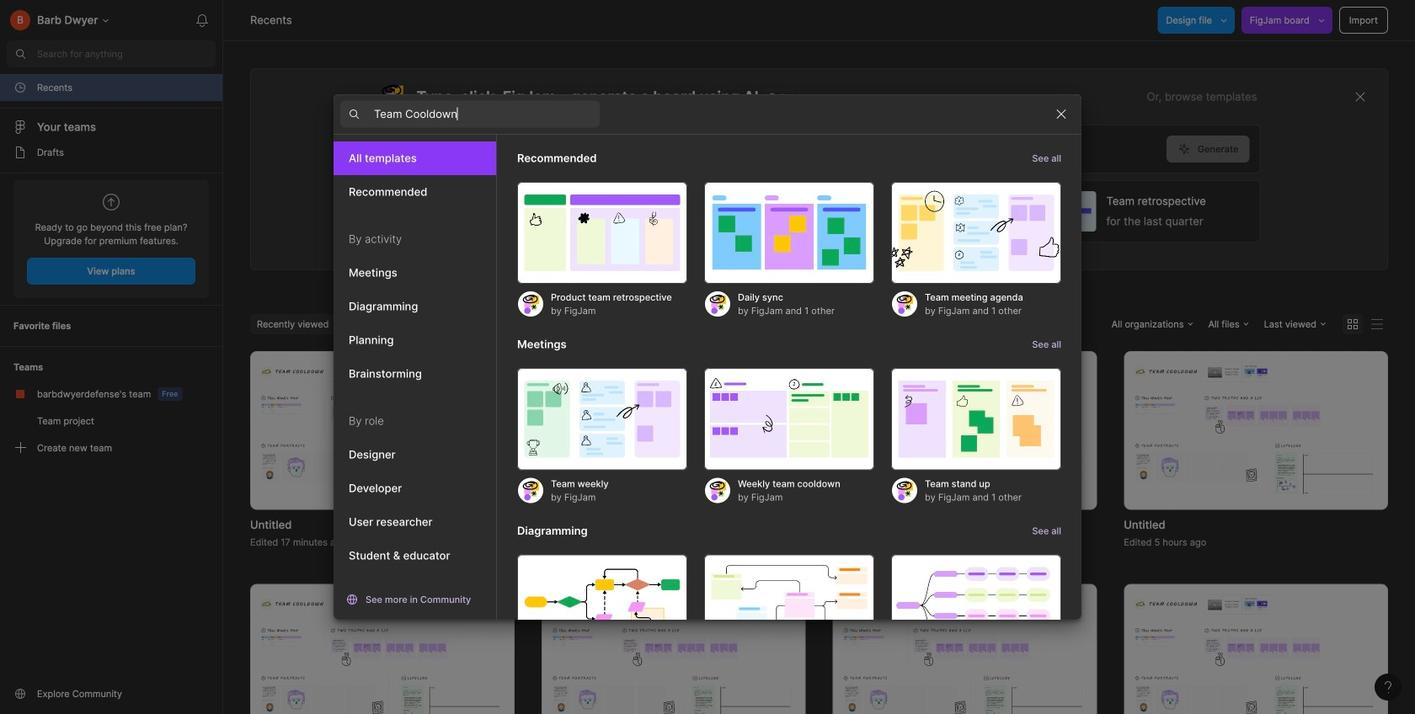 Task type: describe. For each thing, give the bounding box(es) containing it.
daily sync image
[[704, 182, 874, 284]]

bell 32 image
[[189, 7, 216, 34]]

team stand up image
[[891, 368, 1062, 470]]

recent 16 image
[[13, 81, 27, 94]]

search 32 image
[[7, 40, 34, 67]]

Search templates text field
[[374, 104, 600, 124]]

diagram basics image
[[517, 555, 687, 657]]

Search for anything text field
[[37, 47, 216, 61]]



Task type: locate. For each thing, give the bounding box(es) containing it.
file thumbnail image
[[259, 362, 506, 499], [550, 362, 797, 499], [841, 362, 1089, 499], [1133, 362, 1380, 499], [259, 595, 506, 714], [550, 595, 797, 714], [841, 595, 1089, 714], [1133, 595, 1380, 714]]

Ex: A weekly team meeting, starting with an ice breaker field
[[379, 126, 1167, 173]]

team weekly image
[[517, 368, 687, 470]]

team meeting agenda image
[[891, 182, 1062, 284]]

page 16 image
[[13, 146, 27, 159]]

mindmap image
[[891, 555, 1062, 657]]

community 16 image
[[13, 687, 27, 701]]

product team retrospective image
[[517, 182, 687, 284]]

dialog
[[334, 94, 1082, 690]]

weekly team cooldown image
[[704, 368, 874, 470]]

uml diagram image
[[704, 555, 874, 657]]



